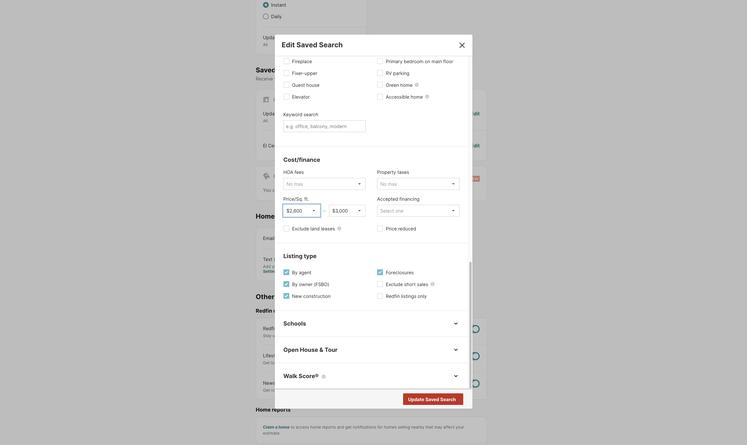 Task type: describe. For each thing, give the bounding box(es) containing it.
how
[[352, 334, 360, 339]]

(sms)
[[274, 257, 287, 263]]

number
[[295, 264, 309, 269]]

claim a home
[[263, 425, 290, 430]]

exclude for exclude short sales
[[386, 282, 403, 288]]

searches inside saved searches receive timely notifications based on your preferred search filters.
[[277, 66, 308, 74]]

saved inside saved searches receive timely notifications based on your preferred search filters.
[[256, 66, 276, 74]]

owner
[[299, 282, 313, 288]]

design
[[364, 361, 377, 366]]

elevator
[[292, 94, 310, 100]]

guest
[[292, 82, 305, 88]]

type
[[304, 253, 317, 260]]

tools
[[316, 334, 325, 339]]

newsletter
[[263, 381, 287, 387]]

by for by agent
[[292, 270, 298, 276]]

accessible home
[[386, 94, 423, 100]]

list box for hoa fees
[[283, 178, 366, 190]]

local inside newsletter from my agent get notified about the latest trends in the real estate market from your local redfin agent.
[[399, 388, 407, 393]]

and inside 'to access home reports and get notifications for homes selling nearby that may affect your estimate.'
[[337, 425, 344, 430]]

0 horizontal spatial reports
[[272, 408, 291, 414]]

account
[[315, 264, 332, 269]]

house
[[300, 347, 318, 354]]

connect
[[412, 334, 428, 339]]

floor
[[443, 59, 453, 64]]

create
[[282, 188, 296, 193]]

sell
[[380, 334, 386, 339]]

for sale
[[273, 97, 295, 103]]

primary bedroom on main floor
[[386, 59, 453, 64]]

in inside newsletter from my agent get notified about the latest trends in the real estate market from your local redfin agent.
[[331, 388, 335, 393]]

open house & tour
[[283, 347, 338, 354]]

on inside edit saved search dialog
[[425, 59, 430, 64]]

search inside dialog
[[304, 112, 318, 118]]

keyword
[[283, 112, 302, 118]]

accepted financing
[[377, 196, 420, 202]]

reduced
[[398, 226, 416, 232]]

price reduced
[[386, 226, 416, 232]]

el cerrito test 1
[[263, 143, 297, 149]]

0 vertical spatial update
[[263, 35, 279, 40]]

lifestyle & tips get local insights, home improvement tips, style and design resources.
[[263, 354, 398, 366]]

rent
[[284, 174, 296, 179]]

1 vertical spatial update
[[263, 111, 279, 117]]

redfin inside newsletter from my agent get notified about the latest trends in the real estate market from your local redfin agent.
[[409, 388, 421, 393]]

2 update types all from the top
[[263, 111, 293, 123]]

1 update types all from the top
[[263, 35, 293, 47]]

2 types from the top
[[280, 111, 293, 117]]

walk
[[283, 373, 297, 380]]

redfin for redfin news stay up to date on redfin's tools and features, how to buy or sell a home, and connect with an agent.
[[263, 326, 277, 332]]

list box down ft.
[[283, 205, 320, 217]]

text
[[263, 257, 272, 263]]

sale
[[284, 97, 295, 103]]

accessible
[[386, 94, 409, 100]]

home inside 'to access home reports and get notifications for homes selling nearby that may affect your estimate.'
[[310, 425, 321, 430]]

exclude for exclude land leases
[[292, 226, 309, 232]]

redfin news stay up to date on redfin's tools and features, how to buy or sell a home, and connect with an agent.
[[263, 326, 456, 339]]

newsletter from my agent get notified about the latest trends in the real estate market from your local redfin agent.
[[263, 381, 434, 393]]

update saved search
[[408, 397, 456, 403]]

accepted
[[377, 196, 398, 202]]

and inside lifestyle & tips get local insights, home improvement tips, style and design resources.
[[356, 361, 363, 366]]

style
[[345, 361, 354, 366]]

with
[[429, 334, 437, 339]]

0 horizontal spatial in
[[310, 264, 314, 269]]

no for no results
[[433, 397, 439, 403]]

hoa fees
[[283, 170, 304, 175]]

edit for update types
[[471, 111, 480, 117]]

no for no emails
[[426, 143, 432, 149]]

for rent
[[273, 174, 296, 179]]

stay
[[263, 334, 272, 339]]

tips
[[287, 354, 295, 359]]

other emails
[[256, 293, 297, 301]]

fireplace
[[292, 59, 312, 64]]

0 horizontal spatial from
[[288, 381, 298, 387]]

edit button for no emails
[[471, 142, 480, 149]]

date
[[284, 334, 292, 339]]

property
[[377, 170, 396, 175]]

fees
[[295, 170, 304, 175]]

price
[[386, 226, 397, 232]]

parking
[[393, 70, 409, 76]]

keyword search
[[283, 112, 318, 118]]

2 the from the left
[[336, 388, 342, 393]]

price/sq. ft.
[[283, 196, 309, 202]]

access
[[296, 425, 309, 430]]

hoa
[[283, 170, 293, 175]]

notified
[[271, 388, 286, 393]]

short
[[404, 282, 416, 288]]

homes
[[384, 425, 397, 430]]

based
[[317, 76, 330, 82]]

no results
[[433, 397, 455, 403]]

insights,
[[281, 361, 297, 366]]

edit saved search
[[282, 41, 343, 49]]

1 types from the top
[[280, 35, 293, 40]]

and right "home,"
[[404, 334, 411, 339]]

sales
[[417, 282, 428, 288]]

timely
[[274, 76, 287, 82]]

property taxes
[[377, 170, 409, 175]]

emails for no emails
[[434, 143, 448, 149]]

home for home reports
[[256, 408, 271, 414]]

by owner (fsbo)
[[292, 282, 329, 288]]

agent. inside newsletter from my agent get notified about the latest trends in the real estate market from your local redfin agent.
[[422, 388, 434, 393]]

1 the from the left
[[299, 388, 305, 393]]

rentals
[[376, 188, 391, 193]]

fixer-
[[292, 70, 305, 76]]

text (sms)
[[263, 257, 287, 263]]

tours
[[276, 213, 294, 221]]

ft.
[[304, 196, 309, 202]]

exclude short sales
[[386, 282, 428, 288]]

agent inside newsletter from my agent get notified about the latest trends in the real estate market from your local redfin agent.
[[307, 381, 320, 387]]

filters.
[[387, 76, 401, 82]]

reports inside 'to access home reports and get notifications for homes selling nearby that may affect your estimate.'
[[322, 425, 336, 430]]

instant
[[271, 2, 286, 8]]

results
[[440, 397, 455, 403]]

rv
[[386, 70, 392, 76]]

1 all from the top
[[263, 42, 268, 47]]

notifications inside 'to access home reports and get notifications for homes selling nearby that may affect your estimate.'
[[353, 425, 376, 430]]

email
[[263, 236, 275, 241]]

walk score®
[[283, 373, 319, 380]]

by agent
[[292, 270, 311, 276]]

up
[[273, 334, 277, 339]]

primary
[[386, 59, 403, 64]]

cerrito
[[268, 143, 283, 149]]

e.g. office, balcony, modern text field
[[286, 124, 363, 129]]

on for searches
[[332, 76, 337, 82]]

1 vertical spatial a
[[275, 425, 278, 430]]

Daily radio
[[263, 14, 269, 19]]

trends
[[318, 388, 330, 393]]

edit saved search dialog
[[275, 0, 472, 410]]

phone
[[282, 264, 294, 269]]

search for update saved search
[[440, 397, 456, 403]]

edit inside dialog
[[282, 41, 295, 49]]

local inside lifestyle & tips get local insights, home improvement tips, style and design resources.
[[271, 361, 280, 366]]

updates
[[273, 308, 294, 315]]

& inside edit saved search dialog
[[319, 347, 323, 354]]

on for news
[[293, 334, 298, 339]]



Task type: vqa. For each thing, say whether or not it's contained in the screenshot.
top monthly
no



Task type: locate. For each thing, give the bounding box(es) containing it.
saved up "fireplace" on the left top of the page
[[297, 41, 317, 49]]

list box for property taxes
[[377, 178, 459, 190]]

0 horizontal spatial exclude
[[292, 226, 309, 232]]

0 vertical spatial all
[[263, 42, 268, 47]]

2 home from the top
[[256, 408, 271, 414]]

to right up on the bottom left
[[279, 334, 282, 339]]

new
[[292, 294, 302, 300]]

1 vertical spatial in
[[331, 388, 335, 393]]

resources.
[[378, 361, 398, 366]]

from up about
[[288, 381, 298, 387]]

the
[[299, 388, 305, 393], [336, 388, 342, 393]]

update up nearby
[[408, 397, 424, 403]]

construction
[[303, 294, 331, 300]]

home tours
[[256, 213, 294, 221]]

saved left results on the bottom of page
[[425, 397, 439, 403]]

searches down "fireplace" on the left top of the page
[[277, 66, 308, 74]]

1 vertical spatial search
[[440, 397, 456, 403]]

agent
[[299, 270, 311, 276], [307, 381, 320, 387]]

0 vertical spatial agent
[[299, 270, 311, 276]]

0 horizontal spatial searches
[[277, 66, 308, 74]]

1 horizontal spatial notifications
[[353, 425, 376, 430]]

add your phone number in
[[263, 264, 315, 269]]

home up estimate.
[[279, 425, 290, 430]]

2 edit button from the top
[[471, 142, 480, 149]]

leases
[[321, 226, 335, 232]]

1 get from the top
[[263, 361, 270, 366]]

1 vertical spatial searches
[[312, 188, 332, 193]]

1 vertical spatial all
[[263, 119, 268, 123]]

taxes
[[397, 170, 409, 175]]

redfin inside redfin news stay up to date on redfin's tools and features, how to buy or sell a home, and connect with an agent.
[[263, 326, 277, 332]]

on
[[425, 59, 430, 64], [332, 76, 337, 82], [293, 334, 298, 339]]

el
[[263, 143, 267, 149]]

on right date
[[293, 334, 298, 339]]

2 get from the top
[[263, 388, 270, 393]]

exclude down foreclosures
[[386, 282, 403, 288]]

0 vertical spatial search
[[319, 41, 343, 49]]

0 vertical spatial a
[[387, 334, 390, 339]]

redfin for redfin listings only
[[386, 294, 400, 300]]

no emails
[[426, 143, 448, 149]]

0 vertical spatial searches
[[277, 66, 308, 74]]

and right tools
[[326, 334, 333, 339]]

1 horizontal spatial from
[[379, 388, 388, 393]]

to
[[279, 334, 282, 339], [362, 334, 365, 339], [291, 425, 295, 430]]

1 vertical spatial agent.
[[422, 388, 434, 393]]

get inside lifestyle & tips get local insights, home improvement tips, style and design resources.
[[263, 361, 270, 366]]

listing
[[283, 253, 303, 260]]

for for searching
[[369, 188, 375, 193]]

a
[[387, 334, 390, 339], [275, 425, 278, 430]]

cost/finance
[[283, 157, 320, 164]]

get inside newsletter from my agent get notified about the latest trends in the real estate market from your local redfin agent.
[[263, 388, 270, 393]]

update types all down for sale
[[263, 111, 293, 123]]

no results button
[[426, 395, 462, 406]]

1 edit button from the top
[[471, 110, 480, 124]]

for left hoa on the top of the page
[[273, 174, 283, 179]]

0 horizontal spatial emails
[[276, 293, 297, 301]]

get down lifestyle
[[263, 361, 270, 366]]

other
[[256, 293, 274, 301]]

search for edit saved search
[[319, 41, 343, 49]]

redfin up update saved search
[[409, 388, 421, 393]]

searches
[[277, 66, 308, 74], [312, 188, 332, 193]]

1 horizontal spatial searches
[[312, 188, 332, 193]]

redfin for redfin updates
[[256, 308, 272, 315]]

search up e.g. office, balcony, modern text box
[[304, 112, 318, 118]]

1 horizontal spatial search
[[440, 397, 456, 403]]

update down daily radio
[[263, 35, 279, 40]]

0 horizontal spatial search
[[304, 112, 318, 118]]

claim
[[263, 425, 274, 430]]

for
[[369, 188, 375, 193], [378, 425, 383, 430]]

home left the tours
[[256, 213, 275, 221]]

for for notifications
[[378, 425, 383, 430]]

0 horizontal spatial a
[[275, 425, 278, 430]]

0 horizontal spatial the
[[299, 388, 305, 393]]

home up claim at the left bottom
[[256, 408, 271, 414]]

a inside redfin news stay up to date on redfin's tools and features, how to buy or sell a home, and connect with an agent.
[[387, 334, 390, 339]]

1 horizontal spatial in
[[331, 388, 335, 393]]

1 horizontal spatial exclude
[[386, 282, 403, 288]]

the left real
[[336, 388, 342, 393]]

1 horizontal spatial reports
[[322, 425, 336, 430]]

for left sale in the left top of the page
[[273, 97, 283, 103]]

1 for from the top
[[273, 97, 283, 103]]

daily
[[271, 14, 282, 19]]

0 horizontal spatial to
[[279, 334, 282, 339]]

redfin up stay
[[263, 326, 277, 332]]

my
[[300, 381, 306, 387]]

1 horizontal spatial search
[[371, 76, 386, 82]]

schools
[[283, 321, 306, 328]]

0 vertical spatial update types all
[[263, 35, 293, 47]]

0 vertical spatial notifications
[[289, 76, 316, 82]]

agent. right an
[[444, 334, 456, 339]]

0 vertical spatial agent.
[[444, 334, 456, 339]]

redfin
[[386, 294, 400, 300], [256, 308, 272, 315], [263, 326, 277, 332], [409, 388, 421, 393]]

edit button for update types
[[471, 110, 480, 124]]

from right market
[[379, 388, 388, 393]]

for
[[273, 97, 283, 103], [273, 174, 283, 179]]

for left 'rentals'
[[369, 188, 375, 193]]

—
[[322, 209, 327, 214]]

1 vertical spatial on
[[332, 76, 337, 82]]

on inside redfin news stay up to date on redfin's tools and features, how to buy or sell a home, and connect with an agent.
[[293, 334, 298, 339]]

emails for other emails
[[276, 293, 297, 301]]

for left homes
[[378, 425, 383, 430]]

0 vertical spatial reports
[[272, 408, 291, 414]]

1 vertical spatial emails
[[276, 293, 297, 301]]

saved up receive
[[256, 66, 276, 74]]

all down daily radio
[[263, 42, 268, 47]]

0 vertical spatial edit
[[282, 41, 295, 49]]

1 home from the top
[[256, 213, 275, 221]]

for for for sale
[[273, 97, 283, 103]]

that
[[426, 425, 433, 430]]

you
[[263, 188, 271, 193]]

agent.
[[444, 334, 456, 339], [422, 388, 434, 393]]

1 by from the top
[[292, 270, 298, 276]]

affect
[[443, 425, 455, 430]]

saved up ft.
[[297, 188, 310, 193]]

on right based
[[332, 76, 337, 82]]

0 vertical spatial types
[[280, 35, 293, 40]]

2 vertical spatial edit
[[471, 143, 480, 149]]

redfin inside edit saved search dialog
[[386, 294, 400, 300]]

home inside lifestyle & tips get local insights, home improvement tips, style and design resources.
[[298, 361, 309, 366]]

score®
[[299, 373, 319, 380]]

your inside 'to access home reports and get notifications for homes selling nearby that may affect your estimate.'
[[456, 425, 464, 430]]

home
[[256, 213, 275, 221], [256, 408, 271, 414]]

in right trends
[[331, 388, 335, 393]]

1 horizontal spatial emails
[[434, 143, 448, 149]]

1 vertical spatial reports
[[322, 425, 336, 430]]

saved inside button
[[425, 397, 439, 403]]

exclude
[[292, 226, 309, 232], [386, 282, 403, 288]]

1 vertical spatial update types all
[[263, 111, 293, 123]]

0 vertical spatial from
[[288, 381, 298, 387]]

1 vertical spatial agent
[[307, 381, 320, 387]]

rv parking
[[386, 70, 409, 76]]

0 horizontal spatial &
[[283, 354, 286, 359]]

0 vertical spatial search
[[371, 76, 386, 82]]

1 vertical spatial for
[[378, 425, 383, 430]]

by for by owner (fsbo)
[[292, 282, 298, 288]]

market
[[365, 388, 378, 393]]

0 vertical spatial for
[[273, 97, 283, 103]]

home right 'access'
[[310, 425, 321, 430]]

new construction
[[292, 294, 331, 300]]

&
[[319, 347, 323, 354], [283, 354, 286, 359]]

1 horizontal spatial to
[[291, 425, 295, 430]]

0 vertical spatial for
[[369, 188, 375, 193]]

and right style
[[356, 361, 363, 366]]

local
[[271, 361, 280, 366], [399, 388, 407, 393]]

only
[[418, 294, 427, 300]]

tips,
[[336, 361, 344, 366]]

about
[[287, 388, 298, 393]]

update down for sale
[[263, 111, 279, 117]]

0 vertical spatial by
[[292, 270, 298, 276]]

for for for rent
[[273, 174, 283, 179]]

agent. up update saved search
[[422, 388, 434, 393]]

& left tour
[[319, 347, 323, 354]]

home for home tours
[[256, 213, 275, 221]]

your right market
[[389, 388, 397, 393]]

1 vertical spatial no
[[433, 397, 439, 403]]

edit saved search element
[[282, 41, 451, 49]]

types down for sale
[[280, 111, 293, 117]]

all up el
[[263, 119, 268, 123]]

search
[[319, 41, 343, 49], [440, 397, 456, 403]]

may
[[434, 425, 442, 430]]

0 horizontal spatial local
[[271, 361, 280, 366]]

for inside 'to access home reports and get notifications for homes selling nearby that may affect your estimate.'
[[378, 425, 383, 430]]

agent down number
[[299, 270, 311, 276]]

on inside saved searches receive timely notifications based on your preferred search filters.
[[332, 76, 337, 82]]

redfin down other
[[256, 308, 272, 315]]

no
[[426, 143, 432, 149], [433, 397, 439, 403]]

0 horizontal spatial for
[[369, 188, 375, 193]]

0 vertical spatial on
[[425, 59, 430, 64]]

None checkbox
[[461, 326, 480, 334], [461, 353, 480, 361], [461, 380, 480, 388], [461, 326, 480, 334], [461, 353, 480, 361], [461, 380, 480, 388]]

preferred
[[349, 76, 370, 82]]

search inside update saved search button
[[440, 397, 456, 403]]

0 vertical spatial local
[[271, 361, 280, 366]]

list box for accepted financing
[[377, 205, 459, 217]]

(fsbo)
[[314, 282, 329, 288]]

1 vertical spatial edit
[[471, 111, 480, 117]]

0 horizontal spatial no
[[426, 143, 432, 149]]

0 vertical spatial get
[[263, 361, 270, 366]]

home up walk score®
[[298, 361, 309, 366]]

open
[[283, 347, 299, 354]]

0 vertical spatial edit button
[[471, 110, 480, 124]]

land
[[310, 226, 320, 232]]

1 vertical spatial local
[[399, 388, 407, 393]]

your inside newsletter from my agent get notified about the latest trends in the real estate market from your local redfin agent.
[[389, 388, 397, 393]]

the down my
[[299, 388, 305, 393]]

0 vertical spatial emails
[[434, 143, 448, 149]]

your up settings
[[272, 264, 280, 269]]

2 for from the top
[[273, 174, 283, 179]]

searches left the while
[[312, 188, 332, 193]]

home up accessible home
[[400, 82, 413, 88]]

all
[[263, 42, 268, 47], [263, 119, 268, 123]]

get down the newsletter
[[263, 388, 270, 393]]

edit for no emails
[[471, 143, 480, 149]]

latest
[[306, 388, 317, 393]]

1 horizontal spatial no
[[433, 397, 439, 403]]

your right "affect"
[[456, 425, 464, 430]]

buy
[[367, 334, 374, 339]]

1 horizontal spatial local
[[399, 388, 407, 393]]

2 all from the top
[[263, 119, 268, 123]]

listing type
[[283, 253, 317, 260]]

on left main
[[425, 59, 430, 64]]

0 vertical spatial exclude
[[292, 226, 309, 232]]

1 horizontal spatial on
[[332, 76, 337, 82]]

to left buy in the bottom of the page
[[362, 334, 365, 339]]

agent. inside redfin news stay up to date on redfin's tools and features, how to buy or sell a home, and connect with an agent.
[[444, 334, 456, 339]]

redfin's
[[299, 334, 315, 339]]

2 vertical spatial update
[[408, 397, 424, 403]]

1 vertical spatial for
[[273, 174, 283, 179]]

house
[[306, 82, 320, 88]]

1 vertical spatial by
[[292, 282, 298, 288]]

list box up financing at the right top of page
[[377, 178, 459, 190]]

get
[[345, 425, 352, 430]]

add
[[263, 264, 271, 269]]

guest house
[[292, 82, 320, 88]]

types down daily
[[280, 35, 293, 40]]

notifications up "guest"
[[289, 76, 316, 82]]

notifications right get
[[353, 425, 376, 430]]

receive
[[256, 76, 273, 82]]

1 vertical spatial get
[[263, 388, 270, 393]]

a up estimate.
[[275, 425, 278, 430]]

by left owner
[[292, 282, 298, 288]]

update inside button
[[408, 397, 424, 403]]

agent up latest
[[307, 381, 320, 387]]

& inside lifestyle & tips get local insights, home improvement tips, style and design resources.
[[283, 354, 286, 359]]

2 vertical spatial on
[[293, 334, 298, 339]]

in right number
[[310, 264, 314, 269]]

you can create saved searches while searching for rentals .
[[263, 188, 392, 193]]

notifications inside saved searches receive timely notifications based on your preferred search filters.
[[289, 76, 316, 82]]

agent inside edit saved search dialog
[[299, 270, 311, 276]]

fixer-upper
[[292, 70, 317, 76]]

1 vertical spatial types
[[280, 111, 293, 117]]

an
[[438, 334, 443, 339]]

search inside saved searches receive timely notifications based on your preferred search filters.
[[371, 76, 386, 82]]

1 horizontal spatial agent.
[[444, 334, 456, 339]]

0 horizontal spatial search
[[319, 41, 343, 49]]

list box up ft.
[[283, 178, 366, 190]]

1 vertical spatial notifications
[[353, 425, 376, 430]]

Instant radio
[[263, 2, 269, 8]]

list box
[[283, 178, 366, 190], [377, 178, 459, 190], [283, 205, 320, 217], [329, 205, 366, 217], [377, 205, 459, 217]]

search left rv
[[371, 76, 386, 82]]

1 horizontal spatial &
[[319, 347, 323, 354]]

1 vertical spatial home
[[256, 408, 271, 414]]

estate
[[351, 388, 363, 393]]

your inside saved searches receive timely notifications based on your preferred search filters.
[[338, 76, 348, 82]]

& left 'tips' on the bottom of page
[[283, 354, 286, 359]]

1 horizontal spatial for
[[378, 425, 383, 430]]

a right sell
[[387, 334, 390, 339]]

0 vertical spatial no
[[426, 143, 432, 149]]

to inside 'to access home reports and get notifications for homes selling nearby that may affect your estimate.'
[[291, 425, 295, 430]]

0 vertical spatial in
[[310, 264, 314, 269]]

1 horizontal spatial the
[[336, 388, 342, 393]]

0 horizontal spatial notifications
[[289, 76, 316, 82]]

2 by from the top
[[292, 282, 298, 288]]

1 vertical spatial search
[[304, 112, 318, 118]]

0 horizontal spatial on
[[293, 334, 298, 339]]

reports left get
[[322, 425, 336, 430]]

0 vertical spatial home
[[256, 213, 275, 221]]

1 vertical spatial exclude
[[386, 282, 403, 288]]

2 horizontal spatial on
[[425, 59, 430, 64]]

can
[[272, 188, 280, 193]]

account settings link
[[263, 264, 332, 274]]

schools link
[[283, 320, 459, 329]]

redfin left listings at the right bottom of the page
[[386, 294, 400, 300]]

no inside no results button
[[433, 397, 439, 403]]

listings
[[401, 294, 416, 300]]

claim a home link
[[263, 425, 290, 430]]

reports up claim a home
[[272, 408, 291, 414]]

your left preferred
[[338, 76, 348, 82]]

2 horizontal spatial to
[[362, 334, 365, 339]]

1 vertical spatial from
[[379, 388, 388, 393]]

by down the add your phone number in
[[292, 270, 298, 276]]

green home
[[386, 82, 413, 88]]

update types all down daily
[[263, 35, 293, 47]]

list box down financing at the right top of page
[[377, 205, 459, 217]]

update saved search button
[[403, 394, 463, 406]]

1 vertical spatial edit button
[[471, 142, 480, 149]]

to left 'access'
[[291, 425, 295, 430]]

exclude left the land
[[292, 226, 309, 232]]

and left get
[[337, 425, 344, 430]]

1 horizontal spatial a
[[387, 334, 390, 339]]

home right accessible
[[411, 94, 423, 100]]

0 horizontal spatial agent.
[[422, 388, 434, 393]]

list box down the while
[[329, 205, 366, 217]]



